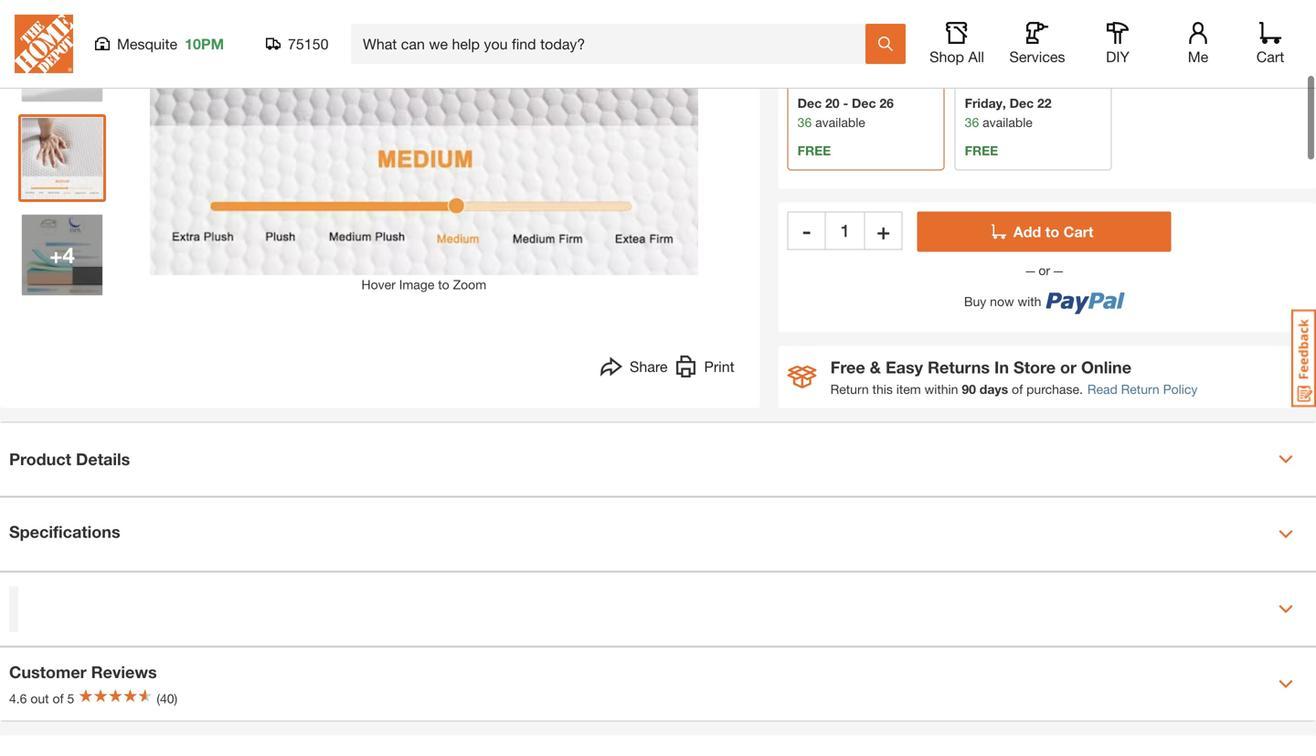 Task type: vqa. For each thing, say whether or not it's contained in the screenshot.
the leftmost FREE
yes



Task type: describe. For each thing, give the bounding box(es) containing it.
4
[[63, 242, 75, 268]]

2 dec from the left
[[852, 95, 877, 110]]

shop all
[[930, 48, 985, 65]]

in
[[995, 357, 1010, 377]]

gray potctz mattresses hd kftc 012q 44.4 image
[[22, 118, 102, 198]]

store inside ship to store dec 20 - dec 26 36 available
[[864, 64, 911, 86]]

gray potctz mattresses hd kftc 012q 1f.3 image
[[22, 21, 102, 101]]

this
[[873, 382, 893, 397]]

&
[[870, 357, 882, 377]]

75150 link
[[1030, 12, 1066, 31]]

cart link
[[1251, 22, 1291, 66]]

to for store
[[842, 64, 859, 86]]

purchase.
[[1027, 382, 1084, 397]]

add
[[1014, 223, 1042, 240]]

free for to
[[798, 143, 832, 158]]

within
[[925, 382, 959, 397]]

to inside button
[[438, 277, 450, 292]]

with
[[1018, 294, 1042, 309]]

+ 4
[[49, 242, 75, 268]]

20
[[826, 95, 840, 110]]

1 horizontal spatial cart
[[1257, 48, 1285, 65]]

delivering to 75150
[[955, 14, 1066, 29]]

share button
[[601, 356, 668, 383]]

services
[[1010, 48, 1066, 65]]

1 vertical spatial of
[[53, 691, 64, 706]]

90
[[962, 382, 977, 397]]

share
[[630, 358, 668, 375]]

5
[[67, 691, 74, 706]]

26
[[880, 95, 894, 110]]

me
[[1189, 48, 1209, 65]]

days
[[980, 382, 1009, 397]]

- inside button
[[803, 217, 812, 244]]

add to cart button
[[918, 212, 1172, 252]]

friday,
[[965, 95, 1007, 110]]

dec inside delivery friday, dec 22 36 available
[[1010, 95, 1034, 110]]

1 horizontal spatial mesquite
[[845, 14, 898, 29]]

specifications
[[9, 522, 120, 542]]

+ button
[[865, 212, 903, 250]]

read return policy link
[[1088, 380, 1198, 399]]

hover image to zoom
[[362, 277, 487, 292]]

delivery
[[965, 64, 1036, 86]]

details
[[76, 449, 130, 469]]

shop all button
[[928, 22, 987, 66]]

delivering
[[955, 14, 1012, 29]]

customer
[[9, 662, 87, 682]]

policy
[[1164, 382, 1198, 397]]

product details button
[[0, 423, 1317, 496]]

feedback link image
[[1292, 309, 1317, 408]]

reviews
[[91, 662, 157, 682]]

1 dec from the left
[[798, 95, 822, 110]]

me button
[[1170, 22, 1228, 66]]

shop
[[930, 48, 965, 65]]

1 vertical spatial mesquite
[[117, 35, 178, 53]]

caret image inside specifications button
[[1279, 527, 1294, 542]]

pickup
[[788, 14, 827, 29]]

75150 inside delivering to 75150
[[1030, 14, 1066, 29]]



Task type: locate. For each thing, give the bounding box(es) containing it.
- button
[[788, 212, 826, 250]]

return
[[831, 382, 869, 397], [1122, 382, 1160, 397]]

2 return from the left
[[1122, 382, 1160, 397]]

free for friday,
[[965, 143, 999, 158]]

0 horizontal spatial 75150
[[288, 35, 329, 53]]

36 down ship
[[798, 115, 812, 130]]

0 horizontal spatial -
[[803, 217, 812, 244]]

+ for + 4
[[49, 242, 63, 268]]

36 inside delivery friday, dec 22 36 available
[[965, 115, 980, 130]]

free down 20 at top right
[[798, 143, 832, 158]]

1 horizontal spatial return
[[1122, 382, 1160, 397]]

available down friday,
[[983, 115, 1033, 130]]

36
[[798, 115, 812, 130], [965, 115, 980, 130]]

+ inside button
[[877, 217, 891, 244]]

- right 20 at top right
[[844, 95, 849, 110]]

1 horizontal spatial of
[[1012, 382, 1024, 397]]

to left 75150 "link"
[[1015, 14, 1027, 29]]

1 caret image from the top
[[1279, 452, 1294, 467]]

item
[[897, 382, 922, 397]]

gray potctz mattresses hd kftc 012q fa.5 image
[[22, 215, 102, 295]]

75150 inside button
[[288, 35, 329, 53]]

or
[[1036, 263, 1054, 278], [1061, 357, 1077, 377]]

0 horizontal spatial mesquite
[[117, 35, 178, 53]]

22
[[1038, 95, 1052, 110]]

product details
[[9, 449, 130, 469]]

diy
[[1107, 48, 1130, 65]]

None field
[[826, 212, 865, 250]]

0 vertical spatial 75150
[[1030, 14, 1066, 29]]

1 horizontal spatial -
[[844, 95, 849, 110]]

2 caret image from the top
[[1279, 602, 1294, 617]]

36 down friday,
[[965, 115, 980, 130]]

1 horizontal spatial free
[[965, 143, 999, 158]]

mesquite left 10pm
[[117, 35, 178, 53]]

+ for +
[[877, 217, 891, 244]]

caret image inside product details button
[[1279, 452, 1294, 467]]

dec left 26 at the right of the page
[[852, 95, 877, 110]]

0 vertical spatial caret image
[[1279, 452, 1294, 467]]

75150 button
[[266, 35, 329, 53]]

1 horizontal spatial available
[[983, 115, 1033, 130]]

easy
[[886, 357, 924, 377]]

available down 20 at top right
[[816, 115, 866, 130]]

store inside free & easy returns in store or online return this item within 90 days of purchase. read return policy
[[1014, 357, 1056, 377]]

to for 75150
[[1015, 14, 1027, 29]]

customer reviews
[[9, 662, 157, 682]]

- inside ship to store dec 20 - dec 26 36 available
[[844, 95, 849, 110]]

add to cart
[[1014, 223, 1094, 240]]

free
[[831, 357, 866, 377]]

buy now with button
[[918, 280, 1172, 314]]

hover
[[362, 277, 396, 292]]

ship to store dec 20 - dec 26 36 available
[[798, 64, 911, 130]]

free
[[798, 143, 832, 158], [965, 143, 999, 158]]

caret image
[[1279, 452, 1294, 467], [1279, 677, 1294, 692]]

1 free from the left
[[798, 143, 832, 158]]

free & easy returns in store or online return this item within 90 days of purchase. read return policy
[[831, 357, 1198, 397]]

to inside delivering to 75150
[[1015, 14, 1027, 29]]

3 dec from the left
[[1010, 95, 1034, 110]]

0 horizontal spatial dec
[[798, 95, 822, 110]]

2 caret image from the top
[[1279, 677, 1294, 692]]

product
[[9, 449, 71, 469]]

75150
[[1030, 14, 1066, 29], [288, 35, 329, 53]]

1 vertical spatial or
[[1061, 357, 1077, 377]]

of left 5
[[53, 691, 64, 706]]

0 horizontal spatial store
[[864, 64, 911, 86]]

0 vertical spatial of
[[1012, 382, 1024, 397]]

to inside ship to store dec 20 - dec 26 36 available
[[842, 64, 859, 86]]

available
[[816, 115, 866, 130], [983, 115, 1033, 130]]

1 horizontal spatial dec
[[852, 95, 877, 110]]

dec left 22
[[1010, 95, 1034, 110]]

to right add on the top right of page
[[1046, 223, 1060, 240]]

4.6 out of 5
[[9, 691, 74, 706]]

out
[[31, 691, 49, 706]]

0 vertical spatial store
[[864, 64, 911, 86]]

1 available from the left
[[816, 115, 866, 130]]

1 horizontal spatial or
[[1061, 357, 1077, 377]]

to for cart
[[1046, 223, 1060, 240]]

the home depot logo image
[[15, 15, 73, 73]]

4.6
[[9, 691, 27, 706]]

-
[[844, 95, 849, 110], [803, 217, 812, 244]]

1 return from the left
[[831, 382, 869, 397]]

cart
[[1257, 48, 1285, 65], [1064, 223, 1094, 240]]

to
[[1015, 14, 1027, 29], [842, 64, 859, 86], [1046, 223, 1060, 240], [438, 277, 450, 292]]

print
[[705, 358, 735, 375]]

services button
[[1009, 22, 1067, 66]]

at
[[831, 14, 842, 29]]

0 horizontal spatial +
[[49, 242, 63, 268]]

returns
[[928, 357, 990, 377]]

buy now with
[[965, 294, 1042, 309]]

pickup at mesquite
[[788, 14, 898, 29]]

online
[[1082, 357, 1132, 377]]

+
[[877, 217, 891, 244], [49, 242, 63, 268]]

0 horizontal spatial of
[[53, 691, 64, 706]]

0 horizontal spatial free
[[798, 143, 832, 158]]

ship
[[798, 64, 837, 86]]

print button
[[675, 356, 735, 383]]

return right read
[[1122, 382, 1160, 397]]

0 horizontal spatial cart
[[1064, 223, 1094, 240]]

caret image
[[1279, 527, 1294, 542], [1279, 602, 1294, 617]]

0 vertical spatial or
[[1036, 263, 1054, 278]]

mesquite
[[845, 14, 898, 29], [117, 35, 178, 53]]

store up purchase.
[[1014, 357, 1056, 377]]

store up 26 at the right of the page
[[864, 64, 911, 86]]

mesquite button
[[845, 14, 898, 29]]

0 horizontal spatial 36
[[798, 115, 812, 130]]

0 horizontal spatial return
[[831, 382, 869, 397]]

of
[[1012, 382, 1024, 397], [53, 691, 64, 706]]

icon image
[[788, 366, 817, 388]]

1 vertical spatial store
[[1014, 357, 1056, 377]]

store
[[864, 64, 911, 86], [1014, 357, 1056, 377]]

1 horizontal spatial 36
[[965, 115, 980, 130]]

or inside free & easy returns in store or online return this item within 90 days of purchase. read return policy
[[1061, 357, 1077, 377]]

- left + button
[[803, 217, 812, 244]]

image
[[399, 277, 435, 292]]

2 36 from the left
[[965, 115, 980, 130]]

specifications button
[[0, 498, 1317, 571]]

What can we help you find today? search field
[[363, 25, 865, 63]]

or up purchase.
[[1061, 357, 1077, 377]]

of right days
[[1012, 382, 1024, 397]]

1 caret image from the top
[[1279, 527, 1294, 542]]

dec
[[798, 95, 822, 110], [852, 95, 877, 110], [1010, 95, 1034, 110]]

2 free from the left
[[965, 143, 999, 158]]

0 vertical spatial cart
[[1257, 48, 1285, 65]]

to left "zoom"
[[438, 277, 450, 292]]

0 vertical spatial caret image
[[1279, 527, 1294, 542]]

2 horizontal spatial dec
[[1010, 95, 1034, 110]]

1 vertical spatial 75150
[[288, 35, 329, 53]]

now
[[991, 294, 1015, 309]]

available inside ship to store dec 20 - dec 26 36 available
[[816, 115, 866, 130]]

mesquite right at
[[845, 14, 898, 29]]

1 horizontal spatial +
[[877, 217, 891, 244]]

free down friday,
[[965, 143, 999, 158]]

to inside button
[[1046, 223, 1060, 240]]

all
[[969, 48, 985, 65]]

1 horizontal spatial 75150
[[1030, 14, 1066, 29]]

diy button
[[1089, 22, 1148, 66]]

to right ship
[[842, 64, 859, 86]]

1 vertical spatial caret image
[[1279, 677, 1294, 692]]

0 horizontal spatial available
[[816, 115, 866, 130]]

0 horizontal spatial or
[[1036, 263, 1054, 278]]

dec left 20 at top right
[[798, 95, 822, 110]]

10pm
[[185, 35, 224, 53]]

cart inside button
[[1064, 223, 1094, 240]]

(40)
[[157, 691, 178, 706]]

0 vertical spatial -
[[844, 95, 849, 110]]

1 vertical spatial -
[[803, 217, 812, 244]]

1 horizontal spatial store
[[1014, 357, 1056, 377]]

mesquite 10pm
[[117, 35, 224, 53]]

zoom
[[453, 277, 487, 292]]

buy
[[965, 294, 987, 309]]

return down free
[[831, 382, 869, 397]]

2 available from the left
[[983, 115, 1033, 130]]

delivery friday, dec 22 36 available
[[965, 64, 1052, 130]]

hover image to zoom button
[[150, 0, 699, 294]]

of inside free & easy returns in store or online return this item within 90 days of purchase. read return policy
[[1012, 382, 1024, 397]]

cart right me
[[1257, 48, 1285, 65]]

1 vertical spatial cart
[[1064, 223, 1094, 240]]

0 vertical spatial mesquite
[[845, 14, 898, 29]]

cart right add on the top right of page
[[1064, 223, 1094, 240]]

or up buy now with button
[[1036, 263, 1054, 278]]

read
[[1088, 382, 1118, 397]]

1 vertical spatial caret image
[[1279, 602, 1294, 617]]

available inside delivery friday, dec 22 36 available
[[983, 115, 1033, 130]]

36 inside ship to store dec 20 - dec 26 36 available
[[798, 115, 812, 130]]

1 36 from the left
[[798, 115, 812, 130]]



